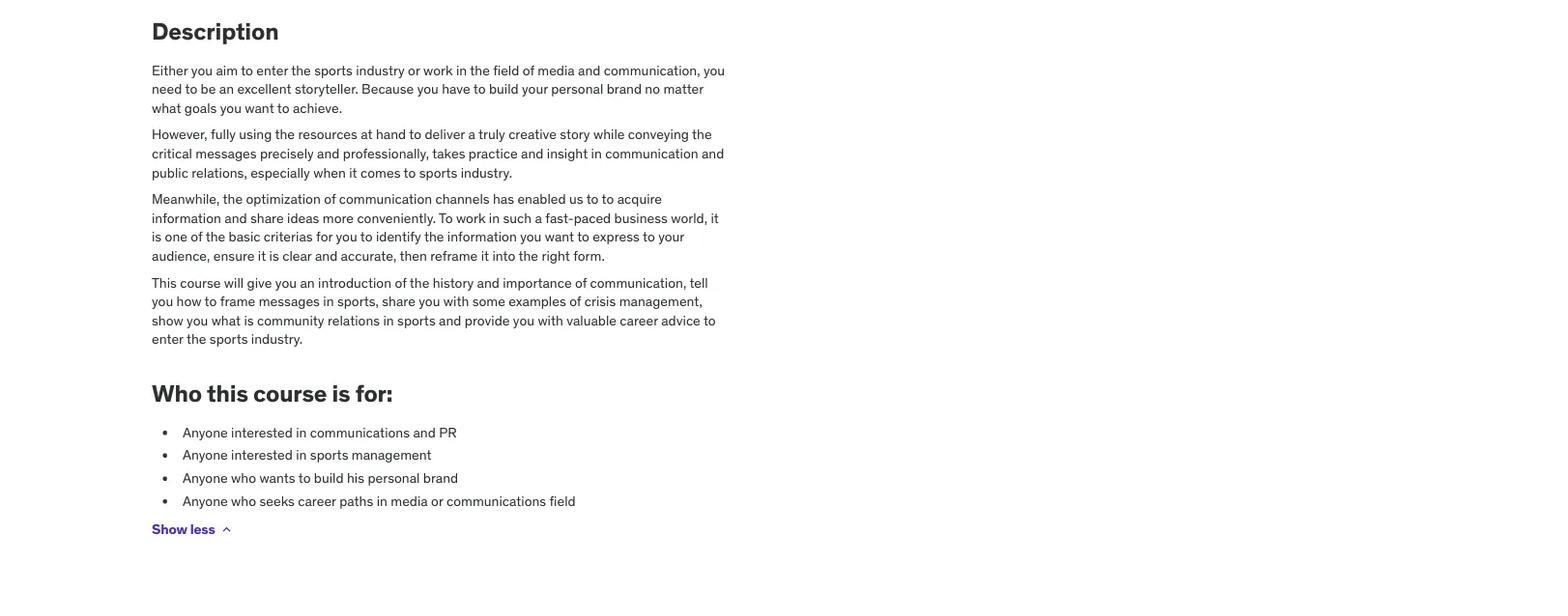 Task type: vqa. For each thing, say whether or not it's contained in the screenshot.
the rightmost build
yes



Task type: locate. For each thing, give the bounding box(es) containing it.
media inside anyone interested in communications and pr anyone interested in sports management anyone who wants to build his personal brand anyone who seeks career paths in media or communications field
[[391, 492, 428, 510]]

0 horizontal spatial field
[[493, 61, 519, 79]]

an down clear
[[300, 274, 315, 291]]

the right the into
[[519, 247, 538, 265]]

paths
[[339, 492, 373, 510]]

to left be
[[185, 80, 197, 98]]

a left the "truly"
[[468, 126, 475, 143]]

for:
[[355, 379, 393, 408]]

brand left no
[[607, 80, 642, 98]]

your up 'creative'
[[522, 80, 548, 98]]

communication,
[[604, 61, 700, 79], [590, 274, 687, 291]]

0 vertical spatial course
[[180, 274, 221, 291]]

and up some
[[477, 274, 500, 291]]

you down history
[[419, 293, 440, 310]]

with down history
[[443, 293, 469, 310]]

want down fast-
[[545, 228, 574, 246]]

industry. down community
[[251, 331, 303, 348]]

interested down who this course is for:
[[231, 424, 293, 441]]

you down examples
[[513, 312, 535, 329]]

the
[[291, 61, 311, 79], [470, 61, 490, 79], [275, 126, 295, 143], [692, 126, 712, 143], [223, 190, 243, 208], [206, 228, 225, 246], [424, 228, 444, 246], [519, 247, 538, 265], [410, 274, 429, 291], [186, 331, 206, 348]]

0 vertical spatial industry.
[[461, 164, 512, 181]]

while
[[593, 126, 625, 143]]

field inside anyone interested in communications and pr anyone interested in sports management anyone who wants to build his personal brand anyone who seeks career paths in media or communications field
[[550, 492, 576, 510]]

hand
[[376, 126, 406, 143]]

0 vertical spatial your
[[522, 80, 548, 98]]

communication, up no
[[604, 61, 700, 79]]

0 horizontal spatial enter
[[152, 331, 183, 348]]

have
[[442, 80, 470, 98]]

0 vertical spatial share
[[250, 209, 284, 227]]

critical
[[152, 145, 192, 162]]

what
[[152, 99, 181, 117], [211, 312, 241, 329]]

1 vertical spatial with
[[538, 312, 563, 329]]

1 horizontal spatial an
[[300, 274, 315, 291]]

to right wants
[[298, 470, 311, 487]]

0 vertical spatial personal
[[551, 80, 603, 98]]

the right conveying
[[692, 126, 712, 143]]

sports down 'takes' on the left
[[419, 164, 458, 181]]

1 vertical spatial course
[[253, 379, 327, 408]]

an right be
[[219, 80, 234, 98]]

messages
[[196, 145, 257, 162], [259, 293, 320, 310]]

community
[[257, 312, 324, 329]]

show less button
[[152, 511, 234, 549]]

field
[[493, 61, 519, 79], [550, 492, 576, 510]]

communications down pr
[[447, 492, 546, 510]]

0 vertical spatial communication
[[605, 145, 698, 162]]

1 vertical spatial communication,
[[590, 274, 687, 291]]

give
[[247, 274, 272, 291]]

0 horizontal spatial your
[[522, 80, 548, 98]]

1 vertical spatial an
[[300, 274, 315, 291]]

sports down history
[[397, 312, 436, 329]]

anyone
[[183, 424, 228, 441], [183, 447, 228, 464], [183, 470, 228, 487], [183, 492, 228, 510]]

brand down pr
[[423, 470, 458, 487]]

no
[[645, 80, 660, 98]]

0 horizontal spatial brand
[[423, 470, 458, 487]]

information up the into
[[447, 228, 517, 246]]

industry.
[[461, 164, 512, 181], [251, 331, 303, 348]]

course right this
[[253, 379, 327, 408]]

0 vertical spatial career
[[620, 312, 658, 329]]

with
[[443, 293, 469, 310], [538, 312, 563, 329]]

0 horizontal spatial messages
[[196, 145, 257, 162]]

it
[[349, 164, 357, 181], [711, 209, 719, 227], [258, 247, 266, 265], [481, 247, 489, 265]]

media down management
[[391, 492, 428, 510]]

1 vertical spatial who
[[231, 492, 256, 510]]

interested up wants
[[231, 447, 293, 464]]

optimization
[[246, 190, 321, 208]]

course up how
[[180, 274, 221, 291]]

share right sports,
[[382, 293, 416, 310]]

course
[[180, 274, 221, 291], [253, 379, 327, 408]]

0 vertical spatial information
[[152, 209, 221, 227]]

0 horizontal spatial want
[[245, 99, 274, 117]]

provide
[[465, 312, 510, 329]]

one
[[165, 228, 187, 246]]

who
[[231, 470, 256, 487], [231, 492, 256, 510]]

0 horizontal spatial information
[[152, 209, 221, 227]]

1 vertical spatial want
[[545, 228, 574, 246]]

1 horizontal spatial brand
[[607, 80, 642, 98]]

personal inside anyone interested in communications and pr anyone interested in sports management anyone who wants to build his personal brand anyone who seeks career paths in media or communications field
[[368, 470, 420, 487]]

work up the have
[[423, 61, 453, 79]]

1 horizontal spatial build
[[489, 80, 519, 98]]

0 vertical spatial build
[[489, 80, 519, 98]]

1 horizontal spatial information
[[447, 228, 517, 246]]

enter down show
[[152, 331, 183, 348]]

want
[[245, 99, 274, 117], [545, 228, 574, 246]]

communication
[[605, 145, 698, 162], [339, 190, 432, 208]]

0 horizontal spatial a
[[468, 126, 475, 143]]

1 vertical spatial what
[[211, 312, 241, 329]]

a down enabled
[[535, 209, 542, 227]]

want down the excellent
[[245, 99, 274, 117]]

pr
[[439, 424, 457, 441]]

media
[[538, 61, 575, 79], [391, 492, 428, 510]]

right
[[542, 247, 570, 265]]

you up fully
[[220, 99, 242, 117]]

communication, up management,
[[590, 274, 687, 291]]

and up story
[[578, 61, 601, 79]]

personal
[[551, 80, 603, 98], [368, 470, 420, 487]]

1 vertical spatial interested
[[231, 447, 293, 464]]

1 horizontal spatial work
[[456, 209, 486, 227]]

story
[[560, 126, 590, 143]]

an
[[219, 80, 234, 98], [300, 274, 315, 291]]

1 vertical spatial information
[[447, 228, 517, 246]]

build up the "truly"
[[489, 80, 519, 98]]

0 vertical spatial or
[[408, 61, 420, 79]]

1 horizontal spatial communications
[[447, 492, 546, 510]]

is
[[152, 228, 162, 246], [269, 247, 279, 265], [244, 312, 254, 329], [332, 379, 350, 408]]

conveying
[[628, 126, 689, 143]]

your
[[522, 80, 548, 98], [658, 228, 684, 246]]

messages down fully
[[196, 145, 257, 162]]

this
[[152, 274, 177, 291]]

1 horizontal spatial enter
[[256, 61, 288, 79]]

matter
[[664, 80, 704, 98]]

especially
[[250, 164, 310, 181]]

messages up community
[[259, 293, 320, 310]]

of down then
[[395, 274, 407, 291]]

sports up storyteller. at the left
[[314, 61, 353, 79]]

career left paths
[[298, 492, 336, 510]]

to down the excellent
[[277, 99, 290, 117]]

management,
[[619, 293, 702, 310]]

0 horizontal spatial build
[[314, 470, 344, 487]]

0 horizontal spatial or
[[408, 61, 420, 79]]

1 horizontal spatial your
[[658, 228, 684, 246]]

0 vertical spatial field
[[493, 61, 519, 79]]

3 anyone from the top
[[183, 470, 228, 487]]

1 horizontal spatial media
[[538, 61, 575, 79]]

0 vertical spatial an
[[219, 80, 234, 98]]

1 anyone from the top
[[183, 424, 228, 441]]

1 vertical spatial share
[[382, 293, 416, 310]]

0 vertical spatial a
[[468, 126, 475, 143]]

of
[[523, 61, 534, 79], [324, 190, 336, 208], [191, 228, 203, 246], [395, 274, 407, 291], [575, 274, 587, 291], [569, 293, 581, 310]]

it down basic on the top of the page
[[258, 247, 266, 265]]

0 horizontal spatial course
[[180, 274, 221, 291]]

industry. down the practice
[[461, 164, 512, 181]]

creative
[[509, 126, 557, 143]]

or down management
[[431, 492, 443, 510]]

build inside anyone interested in communications and pr anyone interested in sports management anyone who wants to build his personal brand anyone who seeks career paths in media or communications field
[[314, 470, 344, 487]]

will
[[224, 274, 244, 291]]

1 vertical spatial communications
[[447, 492, 546, 510]]

field inside either you aim to enter the sports industry or work in the field of media and communication, you need to be an excellent storyteller. because you have to build your personal brand no matter what goals you want to achieve. however, fully using the resources at hand to deliver a truly creative story while conveying the critical messages precisely and professionally, takes practice and insight in communication and public relations, especially when it comes to sports industry. meanwhile, the optimization of communication channels has enabled us to to acquire information and share ideas more conveniently. to work in such a fast-paced business world, it is one of the basic criterias for you to identify the information you want to express to your audience, ensure it is clear and accurate, then reframe it into the right form. this course will give you an introduction of the history and importance of communication, tell you how to frame messages in sports, share you with some examples of crisis management, show you what is community relations in sports and provide you with valuable career advice to enter the sports industry.
[[493, 61, 519, 79]]

1 vertical spatial personal
[[368, 470, 420, 487]]

xsmall image
[[219, 522, 234, 538]]

0 horizontal spatial share
[[250, 209, 284, 227]]

1 vertical spatial your
[[658, 228, 684, 246]]

0 horizontal spatial with
[[443, 293, 469, 310]]

2 interested from the top
[[231, 447, 293, 464]]

1 horizontal spatial messages
[[259, 293, 320, 310]]

0 horizontal spatial an
[[219, 80, 234, 98]]

meanwhile,
[[152, 190, 220, 208]]

world,
[[671, 209, 708, 227]]

what down need
[[152, 99, 181, 117]]

1 horizontal spatial a
[[535, 209, 542, 227]]

share down optimization
[[250, 209, 284, 227]]

fully
[[211, 126, 236, 143]]

you up be
[[191, 61, 213, 79]]

1 vertical spatial communication
[[339, 190, 432, 208]]

who left wants
[[231, 470, 256, 487]]

0 vertical spatial communications
[[310, 424, 410, 441]]

precisely
[[260, 145, 314, 162]]

us
[[569, 190, 583, 208]]

personal down management
[[368, 470, 420, 487]]

0 horizontal spatial personal
[[368, 470, 420, 487]]

0 vertical spatial media
[[538, 61, 575, 79]]

media up story
[[538, 61, 575, 79]]

or up because
[[408, 61, 420, 79]]

work down channels
[[456, 209, 486, 227]]

what down frame
[[211, 312, 241, 329]]

0 horizontal spatial career
[[298, 492, 336, 510]]

to up form.
[[577, 228, 590, 246]]

1 horizontal spatial what
[[211, 312, 241, 329]]

because
[[362, 80, 414, 98]]

1 vertical spatial media
[[391, 492, 428, 510]]

seeks
[[259, 492, 295, 510]]

1 vertical spatial or
[[431, 492, 443, 510]]

description
[[152, 17, 279, 46]]

then
[[400, 247, 427, 265]]

at
[[361, 126, 373, 143]]

1 horizontal spatial or
[[431, 492, 443, 510]]

sports up his
[[310, 447, 348, 464]]

1 horizontal spatial personal
[[551, 80, 603, 98]]

ensure
[[213, 247, 255, 265]]

who left seeks
[[231, 492, 256, 510]]

1 horizontal spatial want
[[545, 228, 574, 246]]

0 vertical spatial work
[[423, 61, 453, 79]]

personal up story
[[551, 80, 603, 98]]

1 vertical spatial a
[[535, 209, 542, 227]]

and left pr
[[413, 424, 436, 441]]

1 horizontal spatial field
[[550, 492, 576, 510]]

personal inside either you aim to enter the sports industry or work in the field of media and communication, you need to be an excellent storyteller. because you have to build your personal brand no matter what goals you want to achieve. however, fully using the resources at hand to deliver a truly creative story while conveying the critical messages precisely and professionally, takes practice and insight in communication and public relations, especially when it comes to sports industry. meanwhile, the optimization of communication channels has enabled us to to acquire information and share ideas more conveniently. to work in such a fast-paced business world, it is one of the basic criterias for you to identify the information you want to express to your audience, ensure it is clear and accurate, then reframe it into the right form. this course will give you an introduction of the history and importance of communication, tell you how to frame messages in sports, share you with some examples of crisis management, show you what is community relations in sports and provide you with valuable career advice to enter the sports industry.
[[551, 80, 603, 98]]

sports
[[314, 61, 353, 79], [419, 164, 458, 181], [397, 312, 436, 329], [210, 331, 248, 348], [310, 447, 348, 464]]

0 horizontal spatial communication
[[339, 190, 432, 208]]

work
[[423, 61, 453, 79], [456, 209, 486, 227]]

communication down conveying
[[605, 145, 698, 162]]

enter up the excellent
[[256, 61, 288, 79]]

0 vertical spatial communication,
[[604, 61, 700, 79]]

interested
[[231, 424, 293, 441], [231, 447, 293, 464]]

1 vertical spatial industry.
[[251, 331, 303, 348]]

information down meanwhile,
[[152, 209, 221, 227]]

goals
[[184, 99, 217, 117]]

truly
[[478, 126, 505, 143]]

1 vertical spatial build
[[314, 470, 344, 487]]

enter
[[256, 61, 288, 79], [152, 331, 183, 348]]

1 vertical spatial work
[[456, 209, 486, 227]]

0 horizontal spatial work
[[423, 61, 453, 79]]

to
[[241, 61, 253, 79], [185, 80, 197, 98], [473, 80, 486, 98], [277, 99, 290, 117], [409, 126, 421, 143], [404, 164, 416, 181], [586, 190, 599, 208], [602, 190, 614, 208], [360, 228, 373, 246], [577, 228, 590, 246], [643, 228, 655, 246], [204, 293, 217, 310], [704, 312, 716, 329], [298, 470, 311, 487]]

communication up conveniently.
[[339, 190, 432, 208]]

communications
[[310, 424, 410, 441], [447, 492, 546, 510]]

1 vertical spatial field
[[550, 492, 576, 510]]

1 vertical spatial enter
[[152, 331, 183, 348]]

or
[[408, 61, 420, 79], [431, 492, 443, 510]]

1 vertical spatial messages
[[259, 293, 320, 310]]

clear
[[282, 247, 312, 265]]

0 vertical spatial who
[[231, 470, 256, 487]]

1 vertical spatial career
[[298, 492, 336, 510]]

0 horizontal spatial what
[[152, 99, 181, 117]]

0 vertical spatial interested
[[231, 424, 293, 441]]

or inside anyone interested in communications and pr anyone interested in sports management anyone who wants to build his personal brand anyone who seeks career paths in media or communications field
[[431, 492, 443, 510]]

is down frame
[[244, 312, 254, 329]]

2 who from the top
[[231, 492, 256, 510]]

with down examples
[[538, 312, 563, 329]]

either
[[152, 61, 188, 79]]

0 horizontal spatial media
[[391, 492, 428, 510]]

and down for
[[315, 247, 338, 265]]

you down this
[[152, 293, 173, 310]]

1 vertical spatial brand
[[423, 470, 458, 487]]

1 horizontal spatial share
[[382, 293, 416, 310]]

such
[[503, 209, 532, 227]]

1 horizontal spatial career
[[620, 312, 658, 329]]

or inside either you aim to enter the sports industry or work in the field of media and communication, you need to be an excellent storyteller. because you have to build your personal brand no matter what goals you want to achieve. however, fully using the resources at hand to deliver a truly creative story while conveying the critical messages precisely and professionally, takes practice and insight in communication and public relations, especially when it comes to sports industry. meanwhile, the optimization of communication channels has enabled us to to acquire information and share ideas more conveniently. to work in such a fast-paced business world, it is one of the basic criterias for you to identify the information you want to express to your audience, ensure it is clear and accurate, then reframe it into the right form. this course will give you an introduction of the history and importance of communication, tell you how to frame messages in sports, share you with some examples of crisis management, show you what is community relations in sports and provide you with valuable career advice to enter the sports industry.
[[408, 61, 420, 79]]

0 vertical spatial brand
[[607, 80, 642, 98]]

your down world,
[[658, 228, 684, 246]]

excellent
[[237, 80, 291, 98]]

build left his
[[314, 470, 344, 487]]



Task type: describe. For each thing, give the bounding box(es) containing it.
is left one
[[152, 228, 162, 246]]

to up accurate,
[[360, 228, 373, 246]]

importance
[[503, 274, 572, 291]]

brand inside either you aim to enter the sports industry or work in the field of media and communication, you need to be an excellent storyteller. because you have to build your personal brand no matter what goals you want to achieve. however, fully using the resources at hand to deliver a truly creative story while conveying the critical messages precisely and professionally, takes practice and insight in communication and public relations, especially when it comes to sports industry. meanwhile, the optimization of communication channels has enabled us to to acquire information and share ideas more conveniently. to work in such a fast-paced business world, it is one of the basic criterias for you to identify the information you want to express to your audience, ensure it is clear and accurate, then reframe it into the right form. this course will give you an introduction of the history and importance of communication, tell you how to frame messages in sports, share you with some examples of crisis management, show you what is community relations in sports and provide you with valuable career advice to enter the sports industry.
[[607, 80, 642, 98]]

enabled
[[518, 190, 566, 208]]

need
[[152, 80, 182, 98]]

it left the into
[[481, 247, 489, 265]]

and up basic on the top of the page
[[225, 209, 247, 227]]

and up world,
[[702, 145, 724, 162]]

of up more at the top left of the page
[[324, 190, 336, 208]]

the down then
[[410, 274, 429, 291]]

however,
[[152, 126, 207, 143]]

accurate,
[[341, 247, 397, 265]]

history
[[433, 274, 474, 291]]

who
[[152, 379, 202, 408]]

basic
[[229, 228, 260, 246]]

ideas
[[287, 209, 319, 227]]

and left provide
[[439, 312, 461, 329]]

introduction
[[318, 274, 392, 291]]

resources
[[298, 126, 358, 143]]

to right hand at top left
[[409, 126, 421, 143]]

media inside either you aim to enter the sports industry or work in the field of media and communication, you need to be an excellent storyteller. because you have to build your personal brand no matter what goals you want to achieve. however, fully using the resources at hand to deliver a truly creative story while conveying the critical messages precisely and professionally, takes practice and insight in communication and public relations, especially when it comes to sports industry. meanwhile, the optimization of communication channels has enabled us to to acquire information and share ideas more conveniently. to work in such a fast-paced business world, it is one of the basic criterias for you to identify the information you want to express to your audience, ensure it is clear and accurate, then reframe it into the right form. this course will give you an introduction of the history and importance of communication, tell you how to frame messages in sports, share you with some examples of crisis management, show you what is community relations in sports and provide you with valuable career advice to enter the sports industry.
[[538, 61, 575, 79]]

of right one
[[191, 228, 203, 246]]

examples
[[509, 293, 566, 310]]

channels
[[435, 190, 490, 208]]

valuable
[[567, 312, 617, 329]]

2 anyone from the top
[[183, 447, 228, 464]]

is left for:
[[332, 379, 350, 408]]

paced
[[574, 209, 611, 227]]

to down "business"
[[643, 228, 655, 246]]

and inside anyone interested in communications and pr anyone interested in sports management anyone who wants to build his personal brand anyone who seeks career paths in media or communications field
[[413, 424, 436, 441]]

show
[[152, 312, 183, 329]]

to right how
[[204, 293, 217, 310]]

achieve.
[[293, 99, 342, 117]]

of up crisis
[[575, 274, 587, 291]]

0 horizontal spatial industry.
[[251, 331, 303, 348]]

0 vertical spatial messages
[[196, 145, 257, 162]]

identify
[[376, 228, 421, 246]]

you left the have
[[417, 80, 439, 98]]

brand inside anyone interested in communications and pr anyone interested in sports management anyone who wants to build his personal brand anyone who seeks career paths in media or communications field
[[423, 470, 458, 487]]

to inside anyone interested in communications and pr anyone interested in sports management anyone who wants to build his personal brand anyone who seeks career paths in media or communications field
[[298, 470, 311, 487]]

reframe
[[430, 247, 478, 265]]

you right "give"
[[275, 274, 297, 291]]

who this course is for:
[[152, 379, 393, 408]]

the up storyteller. at the left
[[291, 61, 311, 79]]

the down to
[[424, 228, 444, 246]]

you down how
[[187, 312, 208, 329]]

4 anyone from the top
[[183, 492, 228, 510]]

0 vertical spatial want
[[245, 99, 274, 117]]

1 who from the top
[[231, 470, 256, 487]]

into
[[492, 247, 516, 265]]

and down 'creative'
[[521, 145, 544, 162]]

sports,
[[337, 293, 379, 310]]

for
[[316, 228, 333, 246]]

using
[[239, 126, 272, 143]]

advice
[[661, 312, 701, 329]]

insight
[[547, 145, 588, 162]]

to right comes
[[404, 164, 416, 181]]

to right 'advice'
[[704, 312, 716, 329]]

storyteller.
[[295, 80, 358, 98]]

0 vertical spatial enter
[[256, 61, 288, 79]]

0 vertical spatial with
[[443, 293, 469, 310]]

1 horizontal spatial with
[[538, 312, 563, 329]]

the up 'ensure'
[[206, 228, 225, 246]]

express
[[593, 228, 640, 246]]

has
[[493, 190, 514, 208]]

management
[[352, 447, 432, 464]]

conveniently.
[[357, 209, 436, 227]]

1 horizontal spatial course
[[253, 379, 327, 408]]

is left clear
[[269, 247, 279, 265]]

to right aim
[[241, 61, 253, 79]]

business
[[614, 209, 668, 227]]

relations,
[[192, 164, 247, 181]]

public
[[152, 164, 188, 181]]

takes
[[432, 145, 465, 162]]

1 interested from the top
[[231, 424, 293, 441]]

sports down frame
[[210, 331, 248, 348]]

aim
[[216, 61, 238, 79]]

show
[[152, 521, 187, 538]]

you down more at the top left of the page
[[336, 228, 357, 246]]

of left crisis
[[569, 293, 581, 310]]

either you aim to enter the sports industry or work in the field of media and communication, you need to be an excellent storyteller. because you have to build your personal brand no matter what goals you want to achieve. however, fully using the resources at hand to deliver a truly creative story while conveying the critical messages precisely and professionally, takes practice and insight in communication and public relations, especially when it comes to sports industry. meanwhile, the optimization of communication channels has enabled us to to acquire information and share ideas more conveniently. to work in such a fast-paced business world, it is one of the basic criterias for you to identify the information you want to express to your audience, ensure it is clear and accurate, then reframe it into the right form. this course will give you an introduction of the history and importance of communication, tell you how to frame messages in sports, share you with some examples of crisis management, show you what is community relations in sports and provide you with valuable career advice to enter the sports industry.
[[152, 61, 725, 348]]

the down relations,
[[223, 190, 243, 208]]

to up 'paced'
[[602, 190, 614, 208]]

practice
[[469, 145, 518, 162]]

relations
[[328, 312, 380, 329]]

fast-
[[545, 209, 574, 227]]

to right us on the left top of the page
[[586, 190, 599, 208]]

to
[[439, 209, 453, 227]]

of up 'creative'
[[523, 61, 534, 79]]

some
[[472, 293, 505, 310]]

to right the have
[[473, 80, 486, 98]]

sports inside anyone interested in communications and pr anyone interested in sports management anyone who wants to build his personal brand anyone who seeks career paths in media or communications field
[[310, 447, 348, 464]]

0 vertical spatial what
[[152, 99, 181, 117]]

more
[[323, 209, 354, 227]]

professionally,
[[343, 145, 429, 162]]

his
[[347, 470, 364, 487]]

less
[[190, 521, 215, 538]]

it right world,
[[711, 209, 719, 227]]

deliver
[[425, 126, 465, 143]]

comes
[[361, 164, 401, 181]]

crisis
[[584, 293, 616, 310]]

the up precisely
[[275, 126, 295, 143]]

show less
[[152, 521, 215, 538]]

this
[[207, 379, 248, 408]]

you up matter
[[704, 61, 725, 79]]

build inside either you aim to enter the sports industry or work in the field of media and communication, you need to be an excellent storyteller. because you have to build your personal brand no matter what goals you want to achieve. however, fully using the resources at hand to deliver a truly creative story while conveying the critical messages precisely and professionally, takes practice and insight in communication and public relations, especially when it comes to sports industry. meanwhile, the optimization of communication channels has enabled us to to acquire information and share ideas more conveniently. to work in such a fast-paced business world, it is one of the basic criterias for you to identify the information you want to express to your audience, ensure it is clear and accurate, then reframe it into the right form. this course will give you an introduction of the history and importance of communication, tell you how to frame messages in sports, share you with some examples of crisis management, show you what is community relations in sports and provide you with valuable career advice to enter the sports industry.
[[489, 80, 519, 98]]

you down such
[[520, 228, 542, 246]]

criterias
[[264, 228, 313, 246]]

1 horizontal spatial industry.
[[461, 164, 512, 181]]

it right when
[[349, 164, 357, 181]]

industry
[[356, 61, 405, 79]]

when
[[313, 164, 346, 181]]

the up the have
[[470, 61, 490, 79]]

and down resources
[[317, 145, 340, 162]]

form.
[[573, 247, 605, 265]]

frame
[[220, 293, 255, 310]]

wants
[[259, 470, 295, 487]]

the down how
[[186, 331, 206, 348]]

career inside either you aim to enter the sports industry or work in the field of media and communication, you need to be an excellent storyteller. because you have to build your personal brand no matter what goals you want to achieve. however, fully using the resources at hand to deliver a truly creative story while conveying the critical messages precisely and professionally, takes practice and insight in communication and public relations, especially when it comes to sports industry. meanwhile, the optimization of communication channels has enabled us to to acquire information and share ideas more conveniently. to work in such a fast-paced business world, it is one of the basic criterias for you to identify the information you want to express to your audience, ensure it is clear and accurate, then reframe it into the right form. this course will give you an introduction of the history and importance of communication, tell you how to frame messages in sports, share you with some examples of crisis management, show you what is community relations in sports and provide you with valuable career advice to enter the sports industry.
[[620, 312, 658, 329]]

be
[[201, 80, 216, 98]]

course inside either you aim to enter the sports industry or work in the field of media and communication, you need to be an excellent storyteller. because you have to build your personal brand no matter what goals you want to achieve. however, fully using the resources at hand to deliver a truly creative story while conveying the critical messages precisely and professionally, takes practice and insight in communication and public relations, especially when it comes to sports industry. meanwhile, the optimization of communication channels has enabled us to to acquire information and share ideas more conveniently. to work in such a fast-paced business world, it is one of the basic criterias for you to identify the information you want to express to your audience, ensure it is clear and accurate, then reframe it into the right form. this course will give you an introduction of the history and importance of communication, tell you how to frame messages in sports, share you with some examples of crisis management, show you what is community relations in sports and provide you with valuable career advice to enter the sports industry.
[[180, 274, 221, 291]]

1 horizontal spatial communication
[[605, 145, 698, 162]]

tell
[[690, 274, 708, 291]]

audience,
[[152, 247, 210, 265]]

acquire
[[617, 190, 662, 208]]

career inside anyone interested in communications and pr anyone interested in sports management anyone who wants to build his personal brand anyone who seeks career paths in media or communications field
[[298, 492, 336, 510]]

how
[[176, 293, 201, 310]]

0 horizontal spatial communications
[[310, 424, 410, 441]]



